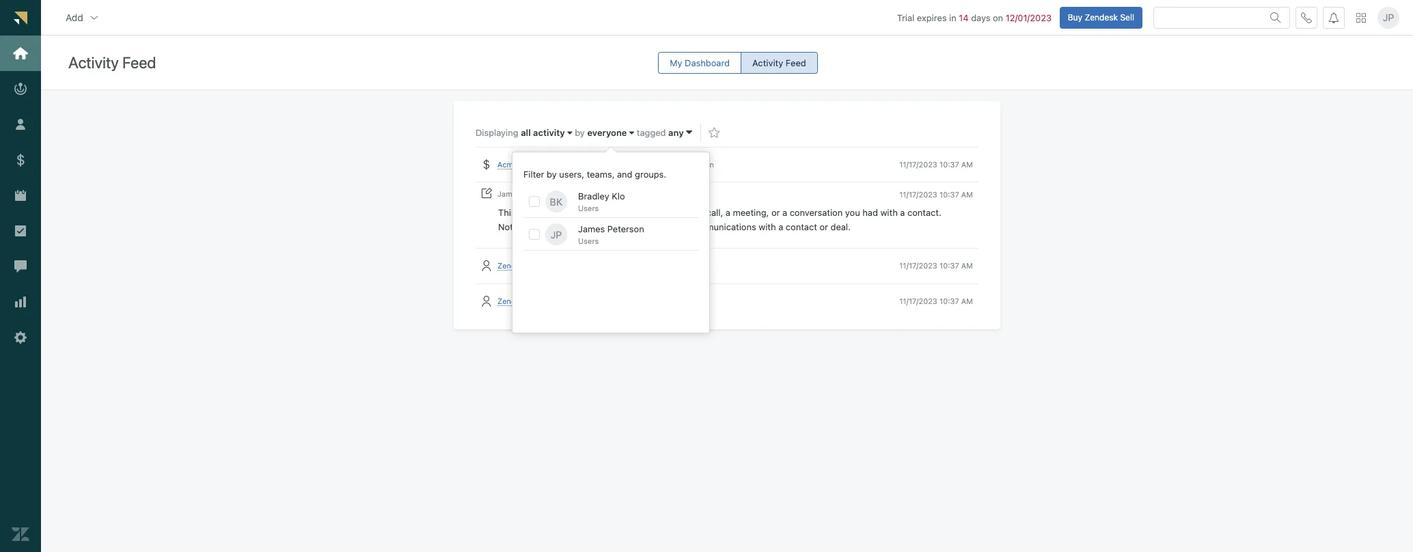Task type: vqa. For each thing, say whether or not it's contained in the screenshot.
Zendesk Sell "link"
yes



Task type: describe. For each thing, give the bounding box(es) containing it.
expires
[[917, 12, 947, 23]]

teams,
[[587, 169, 615, 180]]

2 caret down image from the left
[[629, 129, 635, 137]]

2 horizontal spatial peterson
[[682, 160, 714, 169]]

0 horizontal spatial activity feed
[[68, 54, 156, 72]]

klo
[[612, 191, 625, 202]]

0 vertical spatial acme
[[498, 160, 518, 169]]

deal.
[[831, 222, 851, 233]]

history
[[626, 222, 655, 233]]

dashboard
[[685, 57, 730, 68]]

to
[[602, 207, 611, 218]]

added
[[622, 160, 644, 169]]

sell inside button
[[1121, 12, 1135, 22]]

4 11/17/2023 10:37 am from the top
[[900, 296, 974, 305]]

james peterson users
[[578, 224, 645, 245]]

3 am from the top
[[962, 261, 974, 270]]

sell for zendesk sell
[[531, 296, 544, 305]]

days
[[972, 12, 991, 23]]

zendesk products image
[[1357, 13, 1367, 22]]

any
[[669, 127, 684, 138]]

your
[[668, 222, 686, 233]]

2 11/17/2023 from the top
[[900, 190, 938, 199]]

groups.
[[635, 169, 667, 180]]

in
[[950, 12, 957, 23]]

3 11/17/2023 10:37 am from the top
[[900, 261, 974, 270]]

buy zendesk sell
[[1068, 12, 1135, 22]]

1 am from the top
[[962, 160, 974, 169]]

by right the 'filter'
[[547, 169, 557, 180]]

a up contact
[[783, 207, 788, 218]]

call,
[[707, 207, 723, 218]]

0 horizontal spatial activity
[[68, 54, 119, 72]]

buy zendesk sell button
[[1060, 7, 1143, 28]]

1 vertical spatial co
[[630, 190, 640, 199]]

added by james peterson
[[619, 160, 714, 169]]

note.
[[535, 207, 556, 218]]

1 horizontal spatial with
[[881, 207, 898, 218]]

buy
[[1068, 12, 1083, 22]]

are
[[525, 222, 538, 233]]

trial
[[897, 12, 915, 23]]

a right is
[[528, 207, 532, 218]]

and
[[617, 169, 633, 180]]

conversation
[[790, 207, 843, 218]]

2 11/17/2023 10:37 am from the top
[[900, 190, 974, 199]]

jp button
[[1378, 7, 1400, 28]]

2 am from the top
[[962, 190, 974, 199]]

opportunity inside acme co sales opportunity link
[[553, 160, 596, 169]]

employee
[[546, 261, 580, 270]]

notes
[[577, 207, 600, 218]]

1 11/17/2023 10:37 am from the top
[[900, 160, 974, 169]]

a right call, in the top of the page
[[726, 207, 731, 218]]

1 10:37 from the top
[[940, 160, 960, 169]]

all activity
[[521, 127, 565, 138]]

zendesk sell
[[498, 296, 544, 305]]

users for jp
[[578, 237, 599, 245]]

add
[[66, 11, 83, 23]]

of
[[657, 222, 666, 233]]

on
[[993, 12, 1004, 23]]

this is a note. use notes to enter updates about a call, a meeting, or a conversation you had with a contact. notes are helpful by keeping a history of your communications with a contact or deal.
[[498, 207, 944, 233]]

chevron down image
[[89, 12, 100, 23]]

0 horizontal spatial acme co sales opportunity link
[[498, 160, 596, 170]]

users,
[[559, 169, 585, 180]]

caret down image
[[686, 127, 693, 138]]

sales inside acme co sales opportunity link
[[532, 160, 551, 169]]

3 10:37 from the top
[[940, 261, 960, 270]]

0 vertical spatial or
[[772, 207, 780, 218]]

search image
[[1271, 12, 1282, 23]]

enter
[[613, 207, 635, 218]]

activity feed link
[[741, 52, 818, 74]]

keeping
[[584, 222, 617, 233]]

users for bk
[[578, 204, 599, 213]]

1 horizontal spatial opportunity
[[663, 190, 706, 199]]

zendesk image
[[12, 526, 29, 544]]

1 horizontal spatial acme co sales opportunity link
[[608, 190, 706, 199]]

zendesk sell link
[[498, 296, 544, 306]]

1 horizontal spatial activity
[[753, 57, 784, 68]]

filter
[[524, 169, 545, 180]]

updates
[[637, 207, 671, 218]]

4 11/17/2023 from the top
[[900, 296, 938, 305]]

communications
[[689, 222, 757, 233]]

bradley
[[578, 191, 610, 202]]

peterson for james peterson left a note for acme co sales opportunity
[[523, 190, 555, 199]]



Task type: locate. For each thing, give the bounding box(es) containing it.
0 vertical spatial opportunity
[[553, 160, 596, 169]]

1 vertical spatial peterson
[[523, 190, 555, 199]]

0 vertical spatial jp
[[1384, 12, 1395, 23]]

with down meeting,
[[759, 222, 776, 233]]

add button
[[55, 4, 111, 31]]

0 horizontal spatial james
[[498, 190, 521, 199]]

activity feed
[[68, 54, 156, 72], [753, 57, 807, 68]]

use
[[558, 207, 574, 218]]

1 11/17/2023 from the top
[[900, 160, 938, 169]]

1 horizontal spatial feed
[[786, 57, 807, 68]]

0 horizontal spatial caret down image
[[568, 129, 573, 137]]

peterson down caret down image
[[682, 160, 714, 169]]

0 vertical spatial users
[[578, 204, 599, 213]]

zendesk for zendesk sell
[[498, 296, 528, 305]]

zendesk right buy
[[1085, 12, 1118, 22]]

by down use
[[572, 222, 582, 233]]

caret down image
[[568, 129, 573, 137], [629, 129, 635, 137]]

a right left
[[571, 190, 575, 199]]

1 vertical spatial jp
[[551, 229, 562, 240]]

peterson up note.
[[523, 190, 555, 199]]

1 vertical spatial sell
[[531, 261, 544, 270]]

opportunity up the note
[[553, 160, 596, 169]]

peterson for james peterson users
[[608, 224, 645, 234]]

or right meeting,
[[772, 207, 780, 218]]

0 horizontal spatial peterson
[[523, 190, 555, 199]]

zendesk sell employee link
[[498, 261, 580, 271]]

1 horizontal spatial or
[[820, 222, 829, 233]]

james down any
[[657, 160, 680, 169]]

james up this
[[498, 190, 521, 199]]

11/17/2023
[[900, 160, 938, 169], [900, 190, 938, 199], [900, 261, 938, 270], [900, 296, 938, 305]]

bell image
[[1329, 12, 1340, 23]]

zendesk
[[1085, 12, 1118, 22], [498, 261, 528, 270], [498, 296, 528, 305]]

co
[[520, 160, 530, 169], [630, 190, 640, 199]]

acme right the for
[[608, 190, 628, 199]]

feed inside activity feed link
[[786, 57, 807, 68]]

1 horizontal spatial james
[[578, 224, 605, 234]]

by
[[575, 127, 585, 138], [646, 160, 655, 169], [547, 169, 557, 180], [572, 222, 582, 233]]

1 vertical spatial acme
[[608, 190, 628, 199]]

bk
[[550, 196, 563, 207]]

users down keeping
[[578, 237, 599, 245]]

jp right the zendesk products image
[[1384, 12, 1395, 23]]

by inside this is a note. use notes to enter updates about a call, a meeting, or a conversation you had with a contact. notes are helpful by keeping a history of your communications with a contact or deal.
[[572, 222, 582, 233]]

by right added
[[646, 160, 655, 169]]

1 horizontal spatial peterson
[[608, 224, 645, 234]]

1 vertical spatial users
[[578, 237, 599, 245]]

or down conversation
[[820, 222, 829, 233]]

1 vertical spatial opportunity
[[663, 190, 706, 199]]

12/01/2023
[[1006, 12, 1052, 23]]

feed
[[122, 54, 156, 72], [786, 57, 807, 68]]

1 vertical spatial james
[[498, 190, 521, 199]]

2 vertical spatial james
[[578, 224, 605, 234]]

james peterson left a note for acme co sales opportunity
[[498, 190, 706, 199]]

0 horizontal spatial opportunity
[[553, 160, 596, 169]]

2 10:37 from the top
[[940, 190, 960, 199]]

acme co sales opportunity link down all activity link
[[498, 160, 596, 170]]

a left contact
[[779, 222, 784, 233]]

sales up the updates
[[642, 190, 661, 199]]

0 horizontal spatial sales
[[532, 160, 551, 169]]

all activity link
[[521, 127, 573, 138]]

sell
[[1121, 12, 1135, 22], [531, 261, 544, 270], [531, 296, 544, 305]]

1 horizontal spatial sales
[[642, 190, 661, 199]]

acme co sales opportunity link up the updates
[[608, 190, 706, 199]]

sell down zendesk sell employee link
[[531, 296, 544, 305]]

opportunity
[[553, 160, 596, 169], [663, 190, 706, 199]]

2 vertical spatial sell
[[531, 296, 544, 305]]

you
[[846, 207, 860, 218]]

0 horizontal spatial co
[[520, 160, 530, 169]]

1 horizontal spatial activity feed
[[753, 57, 807, 68]]

jp down use
[[551, 229, 562, 240]]

1 vertical spatial sales
[[642, 190, 661, 199]]

tagged
[[637, 127, 666, 138]]

this
[[498, 207, 516, 218]]

14
[[959, 12, 969, 23]]

1 vertical spatial with
[[759, 222, 776, 233]]

james for james peterson left a note for acme co sales opportunity
[[498, 190, 521, 199]]

acme co sales opportunity link
[[498, 160, 596, 170], [608, 190, 706, 199]]

0 vertical spatial acme co sales opportunity link
[[498, 160, 596, 170]]

4 am from the top
[[962, 296, 974, 305]]

1 vertical spatial zendesk
[[498, 261, 528, 270]]

zendesk up zendesk sell
[[498, 261, 528, 270]]

a down enter
[[619, 222, 624, 233]]

note
[[577, 190, 593, 199]]

james inside james peterson users
[[578, 224, 605, 234]]

jp
[[1384, 12, 1395, 23], [551, 229, 562, 240]]

left
[[557, 190, 569, 199]]

users down the bradley
[[578, 204, 599, 213]]

activity down 'chevron down' 'icon'
[[68, 54, 119, 72]]

users inside james peterson users
[[578, 237, 599, 245]]

1 horizontal spatial jp
[[1384, 12, 1395, 23]]

notes image
[[481, 188, 492, 199]]

by left the everyone
[[575, 127, 585, 138]]

users inside bradley klo users
[[578, 204, 599, 213]]

0 horizontal spatial with
[[759, 222, 776, 233]]

1 horizontal spatial co
[[630, 190, 640, 199]]

everyone
[[588, 127, 627, 138]]

zendesk inside button
[[1085, 12, 1118, 22]]

0 vertical spatial sell
[[1121, 12, 1135, 22]]

trial expires in 14 days on 12/01/2023
[[897, 12, 1052, 23]]

is
[[518, 207, 525, 218]]

2 horizontal spatial james
[[657, 160, 680, 169]]

activity
[[533, 127, 565, 138]]

acme
[[498, 160, 518, 169], [608, 190, 628, 199]]

activity right "dashboard"
[[753, 57, 784, 68]]

my
[[670, 57, 683, 68]]

meeting,
[[733, 207, 769, 218]]

a left call, in the top of the page
[[699, 207, 704, 218]]

2 users from the top
[[578, 237, 599, 245]]

opportunity up the about
[[663, 190, 706, 199]]

acme co sales opportunity
[[498, 160, 596, 169]]

zendesk down zendesk sell employee link
[[498, 296, 528, 305]]

filter by users, teams, and groups.
[[524, 169, 667, 180]]

a
[[571, 190, 575, 199], [528, 207, 532, 218], [699, 207, 704, 218], [726, 207, 731, 218], [783, 207, 788, 218], [901, 207, 905, 218], [619, 222, 624, 233], [779, 222, 784, 233]]

0 vertical spatial sales
[[532, 160, 551, 169]]

0 vertical spatial peterson
[[682, 160, 714, 169]]

contact
[[786, 222, 818, 233]]

sales
[[532, 160, 551, 169], [642, 190, 661, 199]]

11/17/2023 10:37 am
[[900, 160, 974, 169], [900, 190, 974, 199], [900, 261, 974, 270], [900, 296, 974, 305]]

3 11/17/2023 from the top
[[900, 261, 938, 270]]

displaying
[[476, 127, 521, 138]]

users
[[578, 204, 599, 213], [578, 237, 599, 245]]

bradley klo users
[[578, 191, 625, 213]]

sell for zendesk sell employee
[[531, 261, 544, 270]]

or
[[772, 207, 780, 218], [820, 222, 829, 233]]

a left contact.
[[901, 207, 905, 218]]

1 horizontal spatial caret down image
[[629, 129, 635, 137]]

sell right buy
[[1121, 12, 1135, 22]]

contact.
[[908, 207, 942, 218]]

sales down all activity
[[532, 160, 551, 169]]

1 vertical spatial acme co sales opportunity link
[[608, 190, 706, 199]]

zendesk sell employee
[[498, 261, 580, 270]]

co down "all"
[[520, 160, 530, 169]]

caret down image right activity on the left of page
[[568, 129, 573, 137]]

1 caret down image from the left
[[568, 129, 573, 137]]

activity
[[68, 54, 119, 72], [753, 57, 784, 68]]

0 horizontal spatial jp
[[551, 229, 562, 240]]

about
[[673, 207, 697, 218]]

acme left the 'filter'
[[498, 160, 518, 169]]

0 vertical spatial with
[[881, 207, 898, 218]]

1 horizontal spatial acme
[[608, 190, 628, 199]]

0 vertical spatial zendesk
[[1085, 12, 1118, 22]]

notes
[[498, 222, 523, 233]]

had
[[863, 207, 878, 218]]

with
[[881, 207, 898, 218], [759, 222, 776, 233]]

peterson
[[682, 160, 714, 169], [523, 190, 555, 199], [608, 224, 645, 234]]

helpful
[[541, 222, 569, 233]]

4 10:37 from the top
[[940, 296, 960, 305]]

all
[[521, 127, 531, 138]]

0 vertical spatial james
[[657, 160, 680, 169]]

0 horizontal spatial or
[[772, 207, 780, 218]]

for
[[596, 190, 606, 199]]

sell left employee
[[531, 261, 544, 270]]

2 vertical spatial zendesk
[[498, 296, 528, 305]]

1 vertical spatial or
[[820, 222, 829, 233]]

0 horizontal spatial acme
[[498, 160, 518, 169]]

co right klo
[[630, 190, 640, 199]]

10:37
[[940, 160, 960, 169], [940, 190, 960, 199], [940, 261, 960, 270], [940, 296, 960, 305]]

caret down image left 'tagged'
[[629, 129, 635, 137]]

zendesk for zendesk sell employee
[[498, 261, 528, 270]]

my dashboard link
[[658, 52, 742, 74]]

calls image
[[1302, 12, 1313, 23]]

1 users from the top
[[578, 204, 599, 213]]

peterson down enter
[[608, 224, 645, 234]]

caret down image inside all activity link
[[568, 129, 573, 137]]

am
[[962, 160, 974, 169], [962, 190, 974, 199], [962, 261, 974, 270], [962, 296, 974, 305]]

0 horizontal spatial feed
[[122, 54, 156, 72]]

james for james peterson users
[[578, 224, 605, 234]]

peterson inside james peterson users
[[608, 224, 645, 234]]

james
[[657, 160, 680, 169], [498, 190, 521, 199], [578, 224, 605, 234]]

with right had
[[881, 207, 898, 218]]

0 vertical spatial co
[[520, 160, 530, 169]]

2 vertical spatial peterson
[[608, 224, 645, 234]]

jp inside button
[[1384, 12, 1395, 23]]

my dashboard
[[670, 57, 730, 68]]

james down notes
[[578, 224, 605, 234]]



